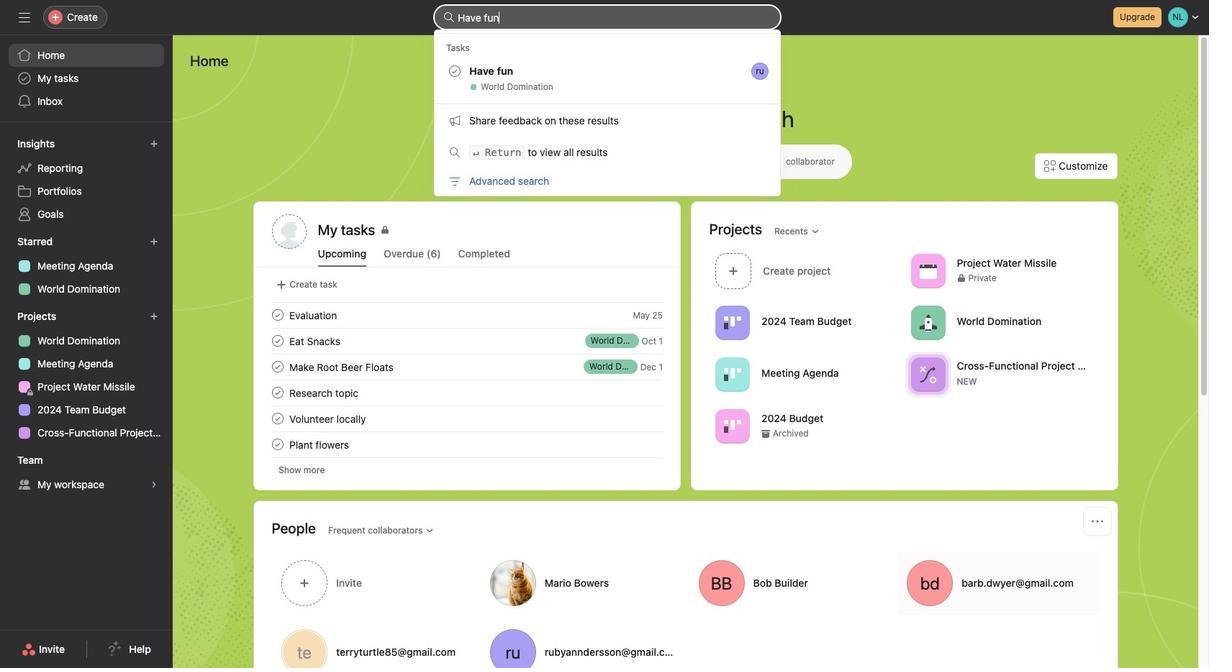 Task type: locate. For each thing, give the bounding box(es) containing it.
mark complete image for fourth mark complete checkbox from the bottom
[[269, 307, 286, 324]]

2 list item from the top
[[255, 328, 680, 354]]

4 list item from the top
[[255, 380, 680, 406]]

mark complete image
[[269, 333, 286, 350], [269, 384, 286, 402], [269, 410, 286, 428], [269, 436, 286, 454]]

mark complete image for 1st mark complete checkbox from the bottom
[[269, 410, 286, 428]]

0 vertical spatial mark complete image
[[269, 307, 286, 324]]

Mark complete checkbox
[[269, 307, 286, 324], [269, 333, 286, 350], [269, 359, 286, 376], [269, 410, 286, 428]]

1 mark complete image from the top
[[269, 307, 286, 324]]

4 mark complete image from the top
[[269, 436, 286, 454]]

0 vertical spatial board image
[[724, 314, 741, 332]]

2 mark complete image from the top
[[269, 384, 286, 402]]

2 mark complete checkbox from the top
[[269, 436, 286, 454]]

mark complete image
[[269, 307, 286, 324], [269, 359, 286, 376]]

prominent image
[[444, 12, 455, 23]]

board image down board icon
[[724, 418, 741, 435]]

mark complete image for second mark complete option from the top
[[269, 436, 286, 454]]

2 board image from the top
[[724, 418, 741, 435]]

1 vertical spatial mark complete checkbox
[[269, 436, 286, 454]]

2 mark complete image from the top
[[269, 359, 286, 376]]

1 mark complete checkbox from the top
[[269, 384, 286, 402]]

0 vertical spatial mark complete checkbox
[[269, 384, 286, 402]]

1 board image from the top
[[724, 314, 741, 332]]

board image
[[724, 366, 741, 383]]

Mark complete checkbox
[[269, 384, 286, 402], [269, 436, 286, 454]]

projects element
[[0, 304, 173, 448]]

1 vertical spatial mark complete image
[[269, 359, 286, 376]]

add items to starred image
[[150, 238, 158, 246]]

board image up board icon
[[724, 314, 741, 332]]

new insights image
[[150, 140, 158, 148]]

calendar image
[[919, 262, 937, 280]]

board image
[[724, 314, 741, 332], [724, 418, 741, 435]]

3 mark complete image from the top
[[269, 410, 286, 428]]

list item
[[255, 302, 680, 328], [255, 328, 680, 354], [255, 354, 680, 380], [255, 380, 680, 406], [255, 432, 680, 458]]

1 vertical spatial board image
[[724, 418, 741, 435]]

2 mark complete checkbox from the top
[[269, 333, 286, 350]]

None field
[[435, 6, 780, 29]]

1 mark complete image from the top
[[269, 333, 286, 350]]

line_and_symbols image
[[919, 366, 937, 383]]



Task type: describe. For each thing, give the bounding box(es) containing it.
mark complete image for second mark complete checkbox from the bottom
[[269, 359, 286, 376]]

5 list item from the top
[[255, 432, 680, 458]]

rocket image
[[919, 314, 937, 332]]

4 mark complete checkbox from the top
[[269, 410, 286, 428]]

3 mark complete checkbox from the top
[[269, 359, 286, 376]]

starred element
[[0, 229, 173, 304]]

3 list item from the top
[[255, 354, 680, 380]]

Search tasks, projects, and more text field
[[435, 6, 780, 29]]

see details, my workspace image
[[150, 481, 158, 490]]

mark complete image for first mark complete option
[[269, 384, 286, 402]]

hide sidebar image
[[19, 12, 30, 23]]

global element
[[0, 35, 173, 122]]

insights element
[[0, 131, 173, 229]]

1 list item from the top
[[255, 302, 680, 328]]

teams element
[[0, 448, 173, 500]]

1 mark complete checkbox from the top
[[269, 307, 286, 324]]

add profile photo image
[[272, 215, 306, 249]]

new project or portfolio image
[[150, 312, 158, 321]]

mark complete image for 2nd mark complete checkbox from the top of the page
[[269, 333, 286, 350]]



Task type: vqa. For each thing, say whether or not it's contained in the screenshot.
second Add task icon
no



